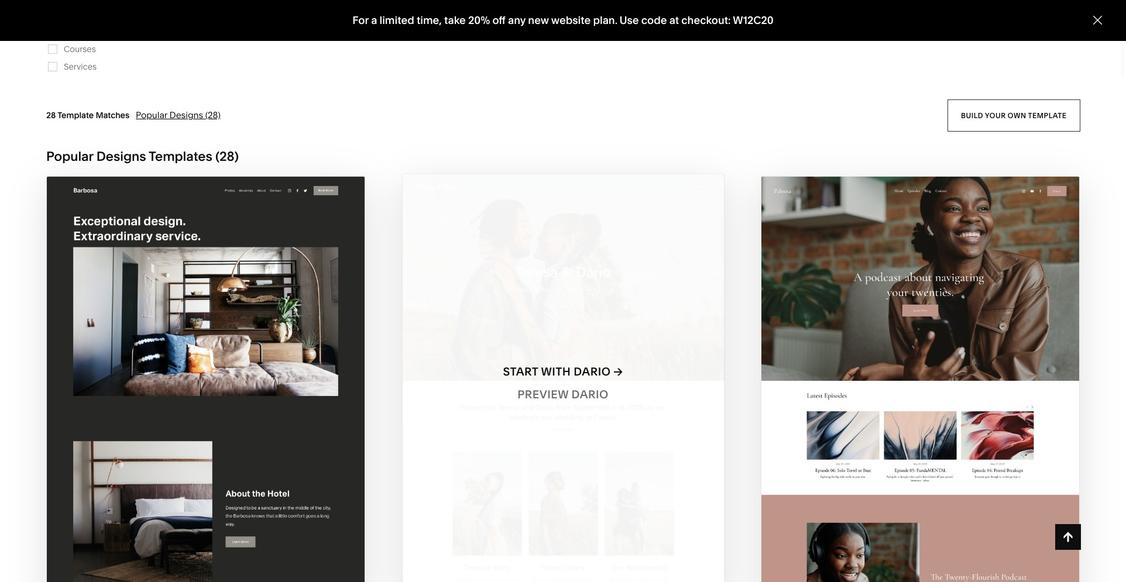 Task type: vqa. For each thing, say whether or not it's contained in the screenshot.
1st with from right
yes



Task type: locate. For each thing, give the bounding box(es) containing it.
1 with from the left
[[174, 365, 204, 379]]

)
[[235, 149, 239, 164]]

28
[[46, 110, 56, 120], [220, 149, 235, 164]]

paloma image
[[762, 177, 1080, 583]]

barbosa up preview barbosa
[[207, 365, 263, 379]]

2 horizontal spatial start
[[854, 365, 890, 379]]

1 horizontal spatial start
[[503, 365, 539, 379]]

1 vertical spatial popular
[[46, 149, 93, 164]]

0 vertical spatial designs
[[170, 109, 203, 120]]

with inside button
[[174, 365, 204, 379]]

(
[[215, 149, 220, 164]]

designs for templates
[[96, 149, 146, 164]]

services
[[64, 61, 97, 72]]

1 horizontal spatial 28
[[220, 149, 235, 164]]

2 start from the left
[[503, 365, 539, 379]]

3 with from the left
[[892, 365, 922, 379]]

0 vertical spatial 28
[[46, 110, 56, 120]]

start with dario
[[503, 365, 611, 379]]

barbosa
[[207, 365, 263, 379], [205, 388, 261, 402]]

designs left (28)
[[170, 109, 203, 120]]

own
[[1008, 111, 1026, 120]]

designs down matches
[[96, 149, 146, 164]]

barbosa down start with barbosa on the left of page
[[205, 388, 261, 402]]

start with dario button
[[503, 356, 623, 389]]

preview
[[151, 388, 202, 402], [518, 388, 569, 402]]

20%
[[468, 14, 490, 27]]

popular
[[136, 109, 167, 120], [46, 149, 93, 164]]

build your own template
[[961, 111, 1067, 120]]

popular right matches
[[136, 109, 167, 120]]

off
[[493, 14, 506, 27]]

popular down the "template" on the top left of page
[[46, 149, 93, 164]]

paloma
[[925, 365, 975, 379]]

with
[[174, 365, 204, 379], [541, 365, 571, 379], [892, 365, 922, 379]]

0 horizontal spatial preview
[[151, 388, 202, 402]]

start for preview barbosa
[[136, 365, 172, 379]]

limited
[[380, 14, 414, 27]]

dario down start with dario
[[572, 388, 609, 402]]

popular designs (28) link
[[136, 109, 221, 120]]

28 down (28)
[[220, 149, 235, 164]]

matches
[[96, 110, 129, 120]]

1 horizontal spatial preview
[[518, 388, 569, 402]]

1 vertical spatial dario
[[572, 388, 609, 402]]

3 start from the left
[[854, 365, 890, 379]]

any
[[508, 14, 526, 27]]

2 with from the left
[[541, 365, 571, 379]]

real
[[425, 27, 442, 37]]

with left "paloma"
[[892, 365, 922, 379]]

1 vertical spatial designs
[[96, 149, 146, 164]]

use
[[620, 14, 639, 27]]

dario inside button
[[574, 365, 611, 379]]

your
[[985, 111, 1006, 120]]

for
[[353, 14, 369, 27]]

templates
[[149, 149, 212, 164]]

time,
[[417, 14, 442, 27]]

0 horizontal spatial start
[[136, 365, 172, 379]]

0 vertical spatial popular
[[136, 109, 167, 120]]

0 vertical spatial barbosa
[[207, 365, 263, 379]]

1 horizontal spatial popular
[[136, 109, 167, 120]]

start with paloma button
[[854, 356, 987, 389]]

start
[[136, 365, 172, 379], [503, 365, 539, 379], [854, 365, 890, 379]]

with up preview barbosa
[[174, 365, 204, 379]]

0 horizontal spatial designs
[[96, 149, 146, 164]]

start with barbosa button
[[136, 356, 275, 389]]

barbosa inside preview barbosa link
[[205, 388, 261, 402]]

1 horizontal spatial designs
[[170, 109, 203, 120]]

start for preview dario
[[503, 365, 539, 379]]

2 preview from the left
[[518, 388, 569, 402]]

start inside button
[[136, 365, 172, 379]]

build your own template button
[[948, 99, 1080, 132]]

template
[[57, 110, 94, 120]]

designs for (28)
[[170, 109, 203, 120]]

take
[[444, 14, 466, 27]]

dario
[[574, 365, 611, 379], [572, 388, 609, 402]]

2 horizontal spatial with
[[892, 365, 922, 379]]

dario image
[[403, 175, 724, 583]]

preview down start with dario
[[518, 388, 569, 402]]

1 horizontal spatial with
[[541, 365, 571, 379]]

1 vertical spatial barbosa
[[205, 388, 261, 402]]

preview inside "link"
[[518, 388, 569, 402]]

preview dario link
[[518, 379, 609, 411]]

0 horizontal spatial with
[[174, 365, 204, 379]]

with up preview dario
[[541, 365, 571, 379]]

preview down start with barbosa on the left of page
[[151, 388, 202, 402]]

with for barbosa
[[174, 365, 204, 379]]

0 horizontal spatial popular
[[46, 149, 93, 164]]

1 start from the left
[[136, 365, 172, 379]]

weddings link
[[425, 9, 476, 20]]

&
[[470, 27, 475, 37]]

(28)
[[205, 109, 221, 120]]

1 preview from the left
[[151, 388, 202, 402]]

start with barbosa
[[136, 365, 263, 379]]

28 left the "template" on the top left of page
[[46, 110, 56, 120]]

0 vertical spatial dario
[[574, 365, 611, 379]]

0 horizontal spatial 28
[[46, 110, 56, 120]]

dario up preview dario
[[574, 365, 611, 379]]

designs
[[170, 109, 203, 120], [96, 149, 146, 164]]

build
[[961, 111, 983, 120]]



Task type: describe. For each thing, give the bounding box(es) containing it.
barbosa image
[[47, 177, 365, 583]]

for a limited time, take 20% off any new website plan. use code at checkout: w12c20
[[353, 14, 774, 27]]

courses
[[64, 44, 96, 54]]

code
[[642, 14, 667, 27]]

entertainment
[[302, 27, 356, 37]]

barbosa inside 'start with barbosa' button
[[207, 365, 263, 379]]

28 template matches
[[46, 110, 129, 120]]

popular for popular designs (28)
[[136, 109, 167, 120]]

back to top image
[[1062, 531, 1075, 544]]

properties
[[477, 27, 517, 37]]

website
[[551, 14, 591, 27]]

weddings
[[425, 9, 464, 20]]

popular designs (28)
[[136, 109, 221, 120]]

1 vertical spatial 28
[[220, 149, 235, 164]]

preview dario
[[518, 388, 609, 402]]

popular for popular designs templates ( 28 )
[[46, 149, 93, 164]]

new
[[528, 14, 549, 27]]

preview for preview dario
[[518, 388, 569, 402]]

dario inside "link"
[[572, 388, 609, 402]]

popular designs templates ( 28 )
[[46, 149, 239, 164]]

checkout:
[[682, 14, 731, 27]]

preview barbosa
[[151, 388, 261, 402]]

preview barbosa link
[[151, 379, 261, 411]]

estate
[[444, 27, 468, 37]]

start with paloma
[[854, 365, 975, 379]]

preview for preview barbosa
[[151, 388, 202, 402]]

plan.
[[593, 14, 618, 27]]

a
[[371, 14, 377, 27]]

with for dario
[[541, 365, 571, 379]]

template
[[1028, 111, 1067, 120]]

real estate & properties
[[425, 27, 517, 37]]

w12c20
[[733, 14, 774, 27]]

at
[[670, 14, 679, 27]]



